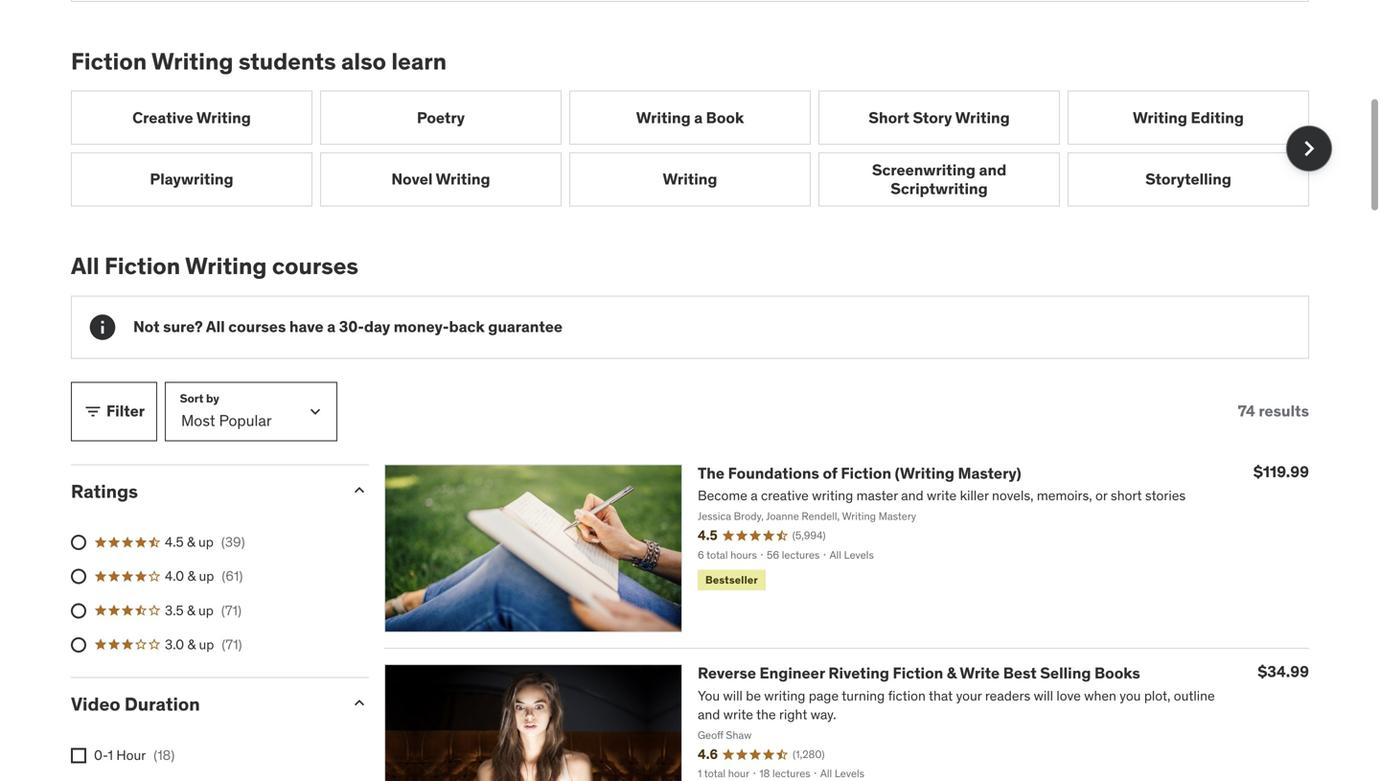 Task type: describe. For each thing, give the bounding box(es) containing it.
fiction up not
[[105, 252, 180, 281]]

fiction right riveting
[[893, 664, 944, 683]]

short story writing
[[869, 108, 1011, 127]]

writing editing link
[[1068, 91, 1310, 145]]

novel writing link
[[320, 153, 562, 207]]

carousel element
[[71, 91, 1333, 207]]

writing left the book
[[636, 108, 691, 127]]

guarantee
[[488, 317, 563, 337]]

and
[[980, 160, 1007, 180]]

back
[[449, 317, 485, 337]]

up for 4.5 & up
[[199, 534, 214, 551]]

writing editing
[[1134, 108, 1245, 127]]

also
[[341, 47, 386, 76]]

(61)
[[222, 568, 243, 585]]

book
[[706, 108, 744, 127]]

4.5 & up (39)
[[165, 534, 245, 551]]

(18)
[[154, 747, 175, 764]]

mastery)
[[959, 463, 1022, 483]]

1 vertical spatial all
[[206, 317, 225, 337]]

next image
[[1295, 133, 1325, 164]]

& for 3.5
[[187, 602, 195, 619]]

selling
[[1041, 664, 1092, 683]]

poetry
[[417, 108, 465, 127]]

scriptwriting
[[891, 179, 988, 198]]

up for 3.0 & up
[[199, 636, 214, 653]]

fiction right of
[[841, 463, 892, 483]]

$34.99
[[1259, 662, 1310, 682]]

the
[[698, 463, 725, 483]]

video
[[71, 693, 121, 716]]

1 horizontal spatial a
[[695, 108, 703, 127]]

novel
[[392, 169, 433, 189]]

video duration
[[71, 693, 200, 716]]

not sure? all courses have a 30-day money-back guarantee
[[133, 317, 563, 337]]

$119.99
[[1254, 462, 1310, 482]]

writing left 'editing'
[[1134, 108, 1188, 127]]

3.5
[[165, 602, 184, 619]]

poetry link
[[320, 91, 562, 145]]

3.0
[[165, 636, 184, 653]]

3.0 & up (71)
[[165, 636, 242, 653]]

0-1 hour (18)
[[94, 747, 175, 764]]

4.5
[[165, 534, 184, 551]]

reverse
[[698, 664, 757, 683]]

reverse engineer riveting fiction & write best selling books
[[698, 664, 1141, 683]]

not
[[133, 317, 160, 337]]

hour
[[116, 747, 146, 764]]

fiction up creative
[[71, 47, 147, 76]]

creative writing link
[[71, 91, 313, 145]]

courses for writing
[[272, 252, 359, 281]]

writing link
[[570, 153, 811, 207]]

74 results
[[1239, 402, 1310, 421]]

0 horizontal spatial all
[[71, 252, 99, 281]]

video duration button
[[71, 693, 335, 716]]

up for 4.0 & up
[[199, 568, 214, 585]]

& for 4.0
[[188, 568, 196, 585]]

writing a book
[[636, 108, 744, 127]]

& for 3.0
[[188, 636, 196, 653]]

story
[[913, 108, 953, 127]]

duration
[[125, 693, 200, 716]]

all fiction writing courses
[[71, 252, 359, 281]]

3.5 & up (71)
[[165, 602, 242, 619]]

1
[[108, 747, 113, 764]]

storytelling link
[[1068, 153, 1310, 207]]

74 results status
[[1239, 402, 1310, 421]]

learn
[[392, 47, 447, 76]]

filter button
[[71, 382, 157, 441]]

playwriting
[[150, 169, 234, 189]]

riveting
[[829, 664, 890, 683]]



Task type: vqa. For each thing, say whether or not it's contained in the screenshot.
"Writing Editing" link
yes



Task type: locate. For each thing, give the bounding box(es) containing it.
74
[[1239, 402, 1256, 421]]

writing right story
[[956, 108, 1011, 127]]

& right 3.0
[[188, 636, 196, 653]]

1 vertical spatial courses
[[228, 317, 286, 337]]

(71)
[[221, 602, 242, 619], [222, 636, 242, 653]]

short story writing link
[[819, 91, 1061, 145]]

writing right novel
[[436, 169, 491, 189]]

up right 3.0
[[199, 636, 214, 653]]

& right 4.0
[[188, 568, 196, 585]]

courses
[[272, 252, 359, 281], [228, 317, 286, 337]]

1 vertical spatial a
[[327, 317, 336, 337]]

3 up from the top
[[199, 602, 214, 619]]

courses for all
[[228, 317, 286, 337]]

screenwriting
[[873, 160, 976, 180]]

(71) for 3.0 & up (71)
[[222, 636, 242, 653]]

ratings
[[71, 480, 138, 503]]

2 up from the top
[[199, 568, 214, 585]]

small image
[[350, 481, 369, 500], [350, 694, 369, 713]]

creative
[[132, 108, 193, 127]]

up for 3.5 & up
[[199, 602, 214, 619]]

foundations
[[728, 463, 820, 483]]

1 vertical spatial small image
[[350, 694, 369, 713]]

writing up "creative writing"
[[152, 47, 234, 76]]

4 up from the top
[[199, 636, 214, 653]]

0 vertical spatial a
[[695, 108, 703, 127]]

4.0
[[165, 568, 184, 585]]

1 vertical spatial (71)
[[222, 636, 242, 653]]

1 horizontal spatial all
[[206, 317, 225, 337]]

0 vertical spatial courses
[[272, 252, 359, 281]]

fiction
[[71, 47, 147, 76], [105, 252, 180, 281], [841, 463, 892, 483], [893, 664, 944, 683]]

writing up sure?
[[185, 252, 267, 281]]

reverse engineer riveting fiction & write best selling books link
[[698, 664, 1141, 683]]

1 small image from the top
[[350, 481, 369, 500]]

writing right creative
[[196, 108, 251, 127]]

small image for ratings
[[350, 481, 369, 500]]

(71) for 3.5 & up (71)
[[221, 602, 242, 619]]

novel writing
[[392, 169, 491, 189]]

small image
[[83, 402, 103, 421]]

up
[[199, 534, 214, 551], [199, 568, 214, 585], [199, 602, 214, 619], [199, 636, 214, 653]]

up left (39)
[[199, 534, 214, 551]]

0-
[[94, 747, 108, 764]]

a left the book
[[695, 108, 703, 127]]

(71) down (61)
[[221, 602, 242, 619]]

up right 3.5
[[199, 602, 214, 619]]

courses left have
[[228, 317, 286, 337]]

fiction writing students also learn
[[71, 47, 447, 76]]

courses up have
[[272, 252, 359, 281]]

all
[[71, 252, 99, 281], [206, 317, 225, 337]]

creative writing
[[132, 108, 251, 127]]

engineer
[[760, 664, 825, 683]]

results
[[1260, 402, 1310, 421]]

writing a book link
[[570, 91, 811, 145]]

of
[[823, 463, 838, 483]]

students
[[239, 47, 336, 76]]

30-
[[339, 317, 364, 337]]

best
[[1004, 664, 1037, 683]]

the foundations of fiction (writing mastery) link
[[698, 463, 1022, 483]]

0 vertical spatial (71)
[[221, 602, 242, 619]]

screenwriting and scriptwriting
[[873, 160, 1007, 198]]

& right 3.5
[[187, 602, 195, 619]]

(writing
[[895, 463, 955, 483]]

the foundations of fiction (writing mastery)
[[698, 463, 1022, 483]]

short
[[869, 108, 910, 127]]

editing
[[1192, 108, 1245, 127]]

0 horizontal spatial a
[[327, 317, 336, 337]]

storytelling
[[1146, 169, 1232, 189]]

books
[[1095, 664, 1141, 683]]

1 up from the top
[[199, 534, 214, 551]]

filter
[[106, 402, 145, 421]]

day
[[364, 317, 390, 337]]

small image for video duration
[[350, 694, 369, 713]]

& right 4.5
[[187, 534, 195, 551]]

4.0 & up (61)
[[165, 568, 243, 585]]

0 vertical spatial all
[[71, 252, 99, 281]]

ratings button
[[71, 480, 335, 503]]

a left 30-
[[327, 317, 336, 337]]

xsmall image
[[71, 748, 86, 764]]

screenwriting and scriptwriting link
[[819, 153, 1061, 207]]

2 small image from the top
[[350, 694, 369, 713]]

money-
[[394, 317, 449, 337]]

(71) down 3.5 & up (71)
[[222, 636, 242, 653]]

0 vertical spatial small image
[[350, 481, 369, 500]]

a
[[695, 108, 703, 127], [327, 317, 336, 337]]

write
[[960, 664, 1000, 683]]

up left (61)
[[199, 568, 214, 585]]

&
[[187, 534, 195, 551], [188, 568, 196, 585], [187, 602, 195, 619], [188, 636, 196, 653], [947, 664, 957, 683]]

writing inside "link"
[[663, 169, 718, 189]]

(39)
[[221, 534, 245, 551]]

have
[[290, 317, 324, 337]]

sure?
[[163, 317, 203, 337]]

& left write
[[947, 664, 957, 683]]

writing
[[152, 47, 234, 76], [196, 108, 251, 127], [636, 108, 691, 127], [956, 108, 1011, 127], [1134, 108, 1188, 127], [436, 169, 491, 189], [663, 169, 718, 189], [185, 252, 267, 281]]

& for 4.5
[[187, 534, 195, 551]]

playwriting link
[[71, 153, 313, 207]]

writing down writing a book link
[[663, 169, 718, 189]]



